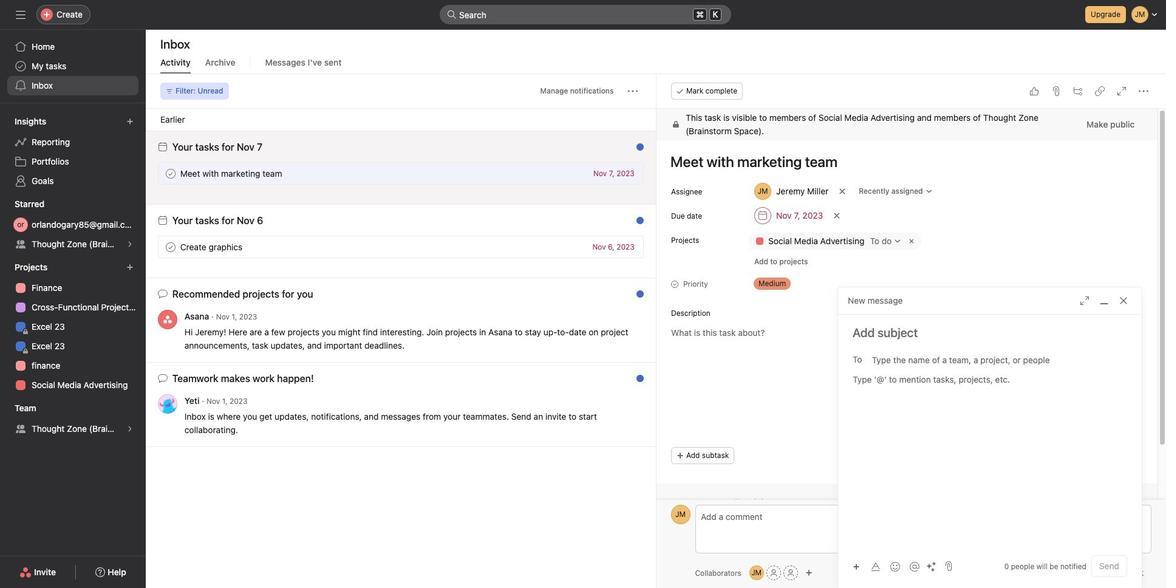 Task type: vqa. For each thing, say whether or not it's contained in the screenshot.
Task inside the 'button'
no



Task type: describe. For each thing, give the bounding box(es) containing it.
full screen image
[[1117, 86, 1126, 96]]

at mention image
[[910, 562, 920, 571]]

add or remove collaborators image
[[805, 569, 813, 577]]

remove assignee image
[[839, 188, 846, 195]]

tab list inside meet with marketing team dialog
[[671, 496, 1143, 516]]

new project or portfolio image
[[126, 264, 134, 271]]

prominent image
[[447, 10, 457, 19]]

teams element
[[0, 397, 146, 441]]

add or remove collaborators image
[[749, 566, 764, 580]]

archive notification image
[[630, 219, 640, 228]]

attachments: add a file to this task, meet with marketing team image
[[1051, 86, 1061, 96]]

global element
[[0, 30, 146, 103]]

projects element
[[0, 256, 146, 397]]

starred element
[[0, 193, 146, 256]]

1 archive notification image from the top
[[630, 145, 640, 155]]



Task type: locate. For each thing, give the bounding box(es) containing it.
open user profile image
[[671, 505, 690, 524]]

meet with marketing team dialog
[[656, 74, 1166, 588]]

2 vertical spatial archive notification image
[[630, 377, 640, 386]]

ai assist options (upgrade) image
[[927, 562, 937, 571]]

more actions for this task image
[[1139, 86, 1148, 96]]

main content
[[656, 109, 1157, 560]]

1 vertical spatial archive notification image
[[630, 292, 640, 302]]

dialog
[[838, 287, 1142, 588]]

2 archive notification image from the top
[[630, 292, 640, 302]]

Mark complete checkbox
[[163, 166, 178, 181], [163, 240, 178, 254]]

copy task link image
[[1095, 86, 1104, 96]]

1 vertical spatial see details, thought zone (brainstorm space) image
[[126, 425, 134, 433]]

clear due date image
[[833, 212, 841, 219]]

0 vertical spatial mark complete checkbox
[[163, 166, 178, 181]]

add subtask image
[[1073, 86, 1083, 96]]

mark complete image
[[163, 240, 178, 254]]

your tasks for nov 6, task element
[[172, 215, 263, 226]]

Task Name text field
[[663, 148, 1143, 176]]

see details, thought zone (brainstorm space) image inside teams element
[[126, 425, 134, 433]]

archive notification image
[[630, 145, 640, 155], [630, 292, 640, 302], [630, 377, 640, 386]]

see details, thought zone (brainstorm space) image inside starred element
[[126, 241, 134, 248]]

0 likes. click to like this task image
[[1029, 86, 1039, 96]]

new insights image
[[126, 118, 134, 125]]

Search tasks, projects, and more text field
[[440, 5, 731, 24]]

2 see details, thought zone (brainstorm space) image from the top
[[126, 425, 134, 433]]

more actions image
[[628, 86, 638, 96]]

formatting image
[[871, 562, 881, 571]]

1 mark complete checkbox from the top
[[163, 166, 178, 181]]

0 vertical spatial archive notification image
[[630, 145, 640, 155]]

insert an object image
[[853, 563, 860, 570]]

close image
[[1119, 296, 1129, 306]]

insights element
[[0, 111, 146, 193]]

1 see details, thought zone (brainstorm space) image from the top
[[126, 241, 134, 248]]

Add subject text field
[[838, 324, 1142, 341]]

see details, thought zone (brainstorm space) image
[[126, 241, 134, 248], [126, 425, 134, 433]]

toolbar
[[848, 557, 940, 575]]

expand popout to full screen image
[[1080, 296, 1090, 306]]

remove image
[[907, 236, 917, 246]]

your tasks for nov 7, task element
[[172, 142, 263, 152]]

1 vertical spatial mark complete checkbox
[[163, 240, 178, 254]]

mark complete image
[[163, 166, 178, 181]]

0 vertical spatial see details, thought zone (brainstorm space) image
[[126, 241, 134, 248]]

3 archive notification image from the top
[[630, 377, 640, 386]]

mark complete checkbox down your tasks for nov 7, task element
[[163, 166, 178, 181]]

mark complete checkbox down your tasks for nov 6, task "element"
[[163, 240, 178, 254]]

minimize image
[[1100, 296, 1109, 306]]

None field
[[440, 5, 731, 24]]

tab list
[[671, 496, 1143, 516]]

hide sidebar image
[[16, 10, 26, 19]]

2 mark complete checkbox from the top
[[163, 240, 178, 254]]

Type the name of a team, a project, or people text field
[[872, 352, 1121, 367]]

emoji image
[[891, 562, 900, 571]]

main content inside meet with marketing team dialog
[[656, 109, 1157, 560]]



